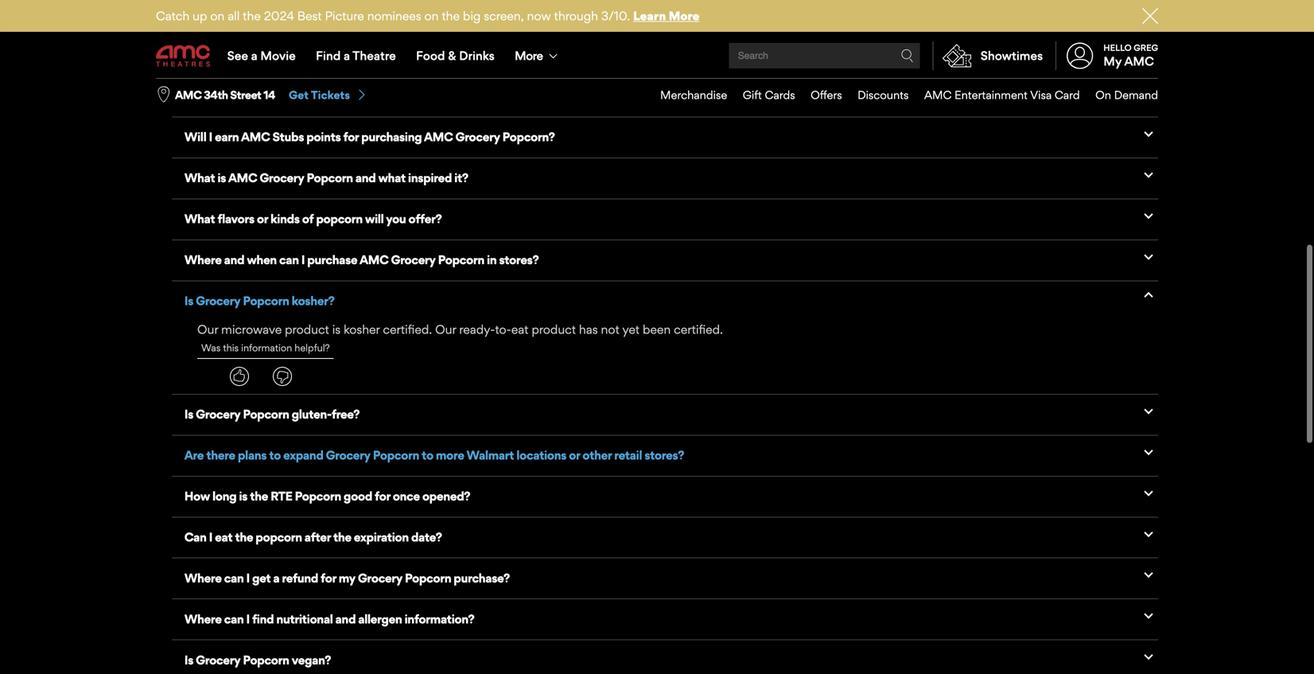 Task type: locate. For each thing, give the bounding box(es) containing it.
ready-
[[459, 322, 495, 336]]

2 where from the top
[[184, 571, 222, 585]]

can left find
[[224, 612, 244, 626]]

where can i find nutritional and allergen information?
[[184, 612, 475, 626]]

offers link
[[795, 79, 842, 111]]

certified. right been
[[674, 322, 723, 336]]

0 vertical spatial can
[[279, 252, 299, 267]]

for right points
[[343, 129, 359, 144]]

not
[[601, 322, 620, 336]]

0 vertical spatial menu
[[156, 33, 1159, 78]]

is for is grocery popcorn gluten-free?
[[184, 407, 193, 421]]

and left what
[[356, 170, 376, 185]]

amc left 34th
[[175, 88, 202, 102]]

what left flavors
[[184, 211, 215, 226]]

more button
[[505, 33, 572, 78]]

cost?
[[394, 47, 424, 62]]

or left other
[[569, 448, 580, 462]]

what
[[184, 170, 215, 185], [184, 211, 215, 226]]

popcorn right the same
[[375, 88, 421, 103]]

can i eat the popcorn after the expiration date?
[[184, 530, 442, 544]]

thumbs down rating of 1 image
[[273, 367, 292, 386]]

kinds
[[271, 211, 300, 226]]

the left the same
[[323, 88, 341, 103]]

1 where from the top
[[184, 252, 222, 267]]

2 how from the top
[[184, 489, 210, 503]]

our up "was"
[[197, 322, 218, 336]]

walmart
[[467, 448, 514, 462]]

gift cards
[[743, 88, 795, 102]]

you
[[386, 211, 406, 226]]

is for is amc grocery popcorn the same popcorn i would buy in theatres?
[[184, 88, 193, 103]]

eat
[[511, 322, 529, 336], [215, 530, 233, 544]]

3 is from the top
[[184, 407, 193, 421]]

where down flavors
[[184, 252, 222, 267]]

and
[[356, 170, 376, 185], [224, 252, 245, 267], [335, 612, 356, 626]]

merchandise link
[[645, 79, 728, 111]]

stores? up to-
[[499, 252, 539, 267]]

1 vertical spatial how
[[184, 489, 210, 503]]

i left find
[[246, 612, 250, 626]]

grocery
[[298, 47, 343, 62], [227, 88, 272, 103], [456, 129, 500, 144], [260, 170, 304, 185], [391, 252, 436, 267], [196, 293, 241, 308], [196, 407, 241, 421], [326, 448, 371, 462], [358, 571, 403, 585], [196, 653, 241, 667]]

1 vertical spatial eat
[[215, 530, 233, 544]]

menu containing more
[[156, 33, 1159, 78]]

how for how long is the rte popcorn good for once opened?
[[184, 489, 210, 503]]

can left get
[[224, 571, 244, 585]]

is left the kosher
[[332, 322, 341, 336]]

my
[[339, 571, 356, 585]]

discounts link
[[842, 79, 909, 111]]

in up to-
[[487, 252, 497, 267]]

2 vertical spatial for
[[321, 571, 336, 585]]

amc inside button
[[175, 88, 202, 102]]

menu
[[156, 33, 1159, 78], [645, 79, 1159, 111]]

1 vertical spatial stores?
[[645, 448, 684, 462]]

4 is from the top
[[184, 653, 193, 667]]

get tickets
[[289, 88, 350, 102]]

will left you
[[365, 211, 384, 226]]

for
[[343, 129, 359, 144], [375, 489, 390, 503], [321, 571, 336, 585]]

1 vertical spatial what
[[184, 211, 215, 226]]

1 vertical spatial and
[[224, 252, 245, 267]]

1 vertical spatial in
[[487, 252, 497, 267]]

information
[[241, 342, 292, 354]]

0 vertical spatial in
[[489, 88, 499, 103]]

and left allergen
[[335, 612, 356, 626]]

0 horizontal spatial a
[[251, 48, 258, 63]]

will right much in the top of the page
[[246, 47, 264, 62]]

menu down learn at top
[[156, 33, 1159, 78]]

in
[[489, 88, 499, 103], [487, 252, 497, 267]]

1 vertical spatial menu
[[645, 79, 1159, 111]]

what for what is amc grocery popcorn and what inspired it?
[[184, 170, 215, 185]]

how left much in the top of the page
[[184, 47, 210, 62]]

0 horizontal spatial for
[[321, 571, 336, 585]]

a
[[251, 48, 258, 63], [344, 48, 350, 63], [273, 571, 280, 585]]

catch up on all the 2024 best picture nominees on the big screen, now through 3/10. learn more
[[156, 8, 700, 23]]

how left long
[[184, 489, 210, 503]]

see
[[227, 48, 248, 63]]

the up get
[[235, 530, 253, 544]]

to right plans
[[269, 448, 281, 462]]

1 vertical spatial will
[[365, 211, 384, 226]]

menu containing merchandise
[[645, 79, 1159, 111]]

a right "find"
[[344, 48, 350, 63]]

when
[[247, 252, 277, 267]]

showtimes image
[[934, 41, 981, 70]]

a right get
[[273, 571, 280, 585]]

1 what from the top
[[184, 170, 215, 185]]

2 horizontal spatial a
[[344, 48, 350, 63]]

more inside 'button'
[[515, 48, 543, 63]]

how
[[184, 47, 210, 62], [184, 489, 210, 503]]

2 vertical spatial popcorn
[[256, 530, 302, 544]]

2 what from the top
[[184, 211, 215, 226]]

and left when
[[224, 252, 245, 267]]

through
[[554, 8, 598, 23]]

2 vertical spatial where
[[184, 612, 222, 626]]

0 vertical spatial is
[[218, 170, 226, 185]]

offers
[[811, 88, 842, 102]]

in right buy
[[489, 88, 499, 103]]

amc logo image
[[156, 45, 212, 67], [156, 45, 212, 67]]

on right nominees
[[425, 8, 439, 23]]

product up helpful?
[[285, 322, 329, 336]]

1 product from the left
[[285, 322, 329, 336]]

2024
[[264, 8, 294, 23]]

0 horizontal spatial popcorn
[[256, 530, 302, 544]]

amc down greg
[[1125, 54, 1155, 69]]

is grocery popcorn kosher?
[[184, 293, 335, 308]]

certified. right the kosher
[[383, 322, 432, 336]]

where
[[184, 252, 222, 267], [184, 571, 222, 585], [184, 612, 222, 626]]

go to my account page element
[[1056, 33, 1159, 78]]

0 horizontal spatial certified.
[[383, 322, 432, 336]]

earn
[[215, 129, 239, 144]]

date?
[[411, 530, 442, 544]]

0 horizontal spatial more
[[515, 48, 543, 63]]

get
[[289, 88, 309, 102]]

or left kinds
[[257, 211, 268, 226]]

0 horizontal spatial eat
[[215, 530, 233, 544]]

is right long
[[239, 489, 248, 503]]

0 horizontal spatial on
[[210, 8, 225, 23]]

eat right "can"
[[215, 530, 233, 544]]

1 vertical spatial popcorn
[[316, 211, 363, 226]]

0 horizontal spatial product
[[285, 322, 329, 336]]

stores? right retail
[[645, 448, 684, 462]]

our left ready-
[[435, 322, 456, 336]]

amc
[[266, 47, 295, 62], [1125, 54, 1155, 69], [925, 88, 952, 102], [175, 88, 202, 102], [196, 88, 225, 103], [241, 129, 270, 144], [424, 129, 453, 144], [228, 170, 257, 185], [360, 252, 389, 267]]

more
[[669, 8, 700, 23], [515, 48, 543, 63]]

1 horizontal spatial more
[[669, 8, 700, 23]]

tickets
[[311, 88, 350, 102]]

1 horizontal spatial to
[[422, 448, 434, 462]]

what down will at the top of the page
[[184, 170, 215, 185]]

1 horizontal spatial stores?
[[645, 448, 684, 462]]

i left purchase
[[301, 252, 305, 267]]

1 vertical spatial more
[[515, 48, 543, 63]]

cookie consent banner dialog
[[0, 631, 1315, 674]]

where down "can"
[[184, 571, 222, 585]]

0 horizontal spatial our
[[197, 322, 218, 336]]

to left more
[[422, 448, 434, 462]]

can right when
[[279, 252, 299, 267]]

1 horizontal spatial or
[[569, 448, 580, 462]]

product left 'has' at the left of the page
[[532, 322, 576, 336]]

0 horizontal spatial will
[[246, 47, 264, 62]]

other
[[583, 448, 612, 462]]

1 horizontal spatial our
[[435, 322, 456, 336]]

&
[[448, 48, 456, 63]]

stubs
[[273, 129, 304, 144]]

popcorn left the after
[[256, 530, 302, 544]]

1 vertical spatial or
[[569, 448, 580, 462]]

more up theatres?
[[515, 48, 543, 63]]

learn
[[633, 8, 666, 23]]

0 vertical spatial more
[[669, 8, 700, 23]]

amc entertainment visa card
[[925, 88, 1080, 102]]

1 is from the top
[[184, 88, 193, 103]]

on left all
[[210, 8, 225, 23]]

amc left street
[[196, 88, 225, 103]]

what
[[378, 170, 406, 185]]

0 vertical spatial or
[[257, 211, 268, 226]]

amc inside hello greg my amc
[[1125, 54, 1155, 69]]

1 horizontal spatial product
[[532, 322, 576, 336]]

inspired
[[408, 170, 452, 185]]

1 horizontal spatial certified.
[[674, 322, 723, 336]]

the right all
[[243, 8, 261, 23]]

1 vertical spatial where
[[184, 571, 222, 585]]

is amc grocery popcorn the same popcorn i would buy in theatres?
[[184, 88, 553, 103]]

i
[[424, 88, 427, 103], [209, 129, 212, 144], [301, 252, 305, 267], [209, 530, 213, 544], [246, 571, 250, 585], [246, 612, 250, 626]]

kosher?
[[292, 293, 335, 308]]

0 vertical spatial popcorn
[[375, 88, 421, 103]]

how for how much will amc grocery popcorn cost?
[[184, 47, 210, 62]]

i right "can"
[[209, 530, 213, 544]]

popcorn right of
[[316, 211, 363, 226]]

and for nutritional
[[335, 612, 356, 626]]

1 vertical spatial for
[[375, 489, 390, 503]]

for left my
[[321, 571, 336, 585]]

0 vertical spatial what
[[184, 170, 215, 185]]

is
[[218, 170, 226, 185], [332, 322, 341, 336], [239, 489, 248, 503]]

more
[[436, 448, 464, 462]]

for left once
[[375, 489, 390, 503]]

this
[[223, 342, 239, 354]]

is down earn
[[218, 170, 226, 185]]

1 horizontal spatial on
[[425, 8, 439, 23]]

picture
[[325, 8, 364, 23]]

purchase?
[[454, 571, 510, 585]]

now
[[527, 8, 551, 23]]

a for movie
[[251, 48, 258, 63]]

2 vertical spatial can
[[224, 612, 244, 626]]

nutritional
[[276, 612, 333, 626]]

1 vertical spatial can
[[224, 571, 244, 585]]

1 certified. from the left
[[383, 322, 432, 336]]

1 vertical spatial is
[[332, 322, 341, 336]]

2 is from the top
[[184, 293, 193, 308]]

big
[[463, 8, 481, 23]]

thumbs up rating of 5 image
[[230, 367, 249, 386]]

on
[[210, 8, 225, 23], [425, 8, 439, 23]]

expiration
[[354, 530, 409, 544]]

0 horizontal spatial to
[[269, 448, 281, 462]]

0 vertical spatial where
[[184, 252, 222, 267]]

3 where from the top
[[184, 612, 222, 626]]

gift
[[743, 88, 762, 102]]

good
[[344, 489, 372, 503]]

2 horizontal spatial popcorn
[[375, 88, 421, 103]]

0 vertical spatial for
[[343, 129, 359, 144]]

1 horizontal spatial for
[[343, 129, 359, 144]]

2 on from the left
[[425, 8, 439, 23]]

popcorn?
[[503, 129, 555, 144]]

where left find
[[184, 612, 222, 626]]

0 vertical spatial and
[[356, 170, 376, 185]]

will i earn amc stubs points for purchasing amc grocery popcorn?
[[184, 129, 555, 144]]

0 vertical spatial how
[[184, 47, 210, 62]]

will
[[184, 129, 206, 144]]

1 horizontal spatial eat
[[511, 322, 529, 336]]

14
[[263, 88, 275, 102]]

1 how from the top
[[184, 47, 210, 62]]

menu down submit search icon
[[645, 79, 1159, 111]]

2 vertical spatial is
[[239, 489, 248, 503]]

more right learn at top
[[669, 8, 700, 23]]

a right see
[[251, 48, 258, 63]]

food & drinks
[[416, 48, 495, 63]]

the left rte
[[250, 489, 268, 503]]

find
[[316, 48, 341, 63]]

a for theatre
[[344, 48, 350, 63]]

card
[[1055, 88, 1080, 102]]

can
[[279, 252, 299, 267], [224, 571, 244, 585], [224, 612, 244, 626]]

2 vertical spatial and
[[335, 612, 356, 626]]

eat right ready-
[[511, 322, 529, 336]]

0 vertical spatial stores?
[[499, 252, 539, 267]]



Task type: vqa. For each thing, say whether or not it's contained in the screenshot.
bottom "Learn More" link
no



Task type: describe. For each thing, give the bounding box(es) containing it.
it?
[[454, 170, 468, 185]]

entertainment
[[955, 88, 1028, 102]]

0 horizontal spatial stores?
[[499, 252, 539, 267]]

cards
[[765, 88, 795, 102]]

amc down the would
[[424, 129, 453, 144]]

the right the after
[[333, 530, 352, 544]]

0 horizontal spatial or
[[257, 211, 268, 226]]

same
[[344, 88, 372, 103]]

demand
[[1115, 88, 1159, 102]]

get
[[252, 571, 271, 585]]

on demand link
[[1080, 79, 1159, 111]]

where for where and when can i purchase amc grocery popcorn in stores?
[[184, 252, 222, 267]]

get tickets link
[[289, 88, 368, 102]]

1 our from the left
[[197, 322, 218, 336]]

amc up flavors
[[228, 170, 257, 185]]

i left the would
[[424, 88, 427, 103]]

0 vertical spatial will
[[246, 47, 264, 62]]

screen,
[[484, 8, 524, 23]]

refund
[[282, 571, 318, 585]]

are
[[184, 448, 204, 462]]

2 certified. from the left
[[674, 322, 723, 336]]

see a movie link
[[217, 33, 306, 78]]

is grocery popcorn vegan?
[[184, 653, 331, 667]]

amc 34th street 14
[[175, 88, 275, 102]]

been
[[643, 322, 671, 336]]

has
[[579, 322, 598, 336]]

on
[[1096, 88, 1112, 102]]

long
[[212, 489, 237, 503]]

food
[[416, 48, 445, 63]]

where and when can i purchase amc grocery popcorn in stores?
[[184, 252, 539, 267]]

helpful?
[[295, 342, 330, 354]]

1 horizontal spatial a
[[273, 571, 280, 585]]

hello greg my amc
[[1104, 42, 1159, 69]]

yet
[[623, 322, 640, 336]]

our microwave product is kosher certified. our ready-to-eat product has not yet been certified.
[[197, 322, 723, 336]]

plans
[[238, 448, 267, 462]]

after
[[305, 530, 331, 544]]

was
[[201, 342, 221, 354]]

user profile image
[[1058, 42, 1103, 69]]

what is amc grocery popcorn and what inspired it?
[[184, 170, 468, 185]]

microwave
[[221, 322, 282, 336]]

amc down 2024
[[266, 47, 295, 62]]

points
[[307, 129, 341, 144]]

0 horizontal spatial is
[[218, 170, 226, 185]]

1 horizontal spatial popcorn
[[316, 211, 363, 226]]

of
[[302, 211, 314, 226]]

best
[[297, 8, 322, 23]]

rte
[[271, 489, 292, 503]]

up
[[193, 8, 207, 23]]

for for purchasing
[[343, 129, 359, 144]]

opened?
[[422, 489, 470, 503]]

where for where can i get a refund for my grocery popcorn purchase?
[[184, 571, 222, 585]]

flavors
[[218, 211, 254, 226]]

kosher
[[344, 322, 380, 336]]

see a movie
[[227, 48, 296, 63]]

allergen
[[358, 612, 402, 626]]

showtimes
[[981, 48, 1043, 63]]

what for what flavors or kinds of popcorn will you offer?
[[184, 211, 215, 226]]

to-
[[495, 322, 511, 336]]

how much will amc grocery popcorn cost?
[[184, 47, 424, 62]]

theatres?
[[501, 88, 553, 103]]

drinks
[[459, 48, 495, 63]]

1 horizontal spatial is
[[239, 489, 248, 503]]

is for is grocery popcorn vegan?
[[184, 653, 193, 667]]

learn more link
[[633, 8, 700, 23]]

purchasing
[[361, 129, 422, 144]]

1 horizontal spatial will
[[365, 211, 384, 226]]

i right will at the top of the page
[[209, 129, 212, 144]]

amc right purchase
[[360, 252, 389, 267]]

2 our from the left
[[435, 322, 456, 336]]

where for where can i find nutritional and allergen information?
[[184, 612, 222, 626]]

discounts
[[858, 88, 909, 102]]

expand
[[283, 448, 324, 462]]

can
[[184, 530, 207, 544]]

all
[[228, 8, 240, 23]]

is grocery popcorn gluten-free?
[[184, 407, 360, 421]]

nominees
[[367, 8, 421, 23]]

thumbs down rating of 1 element
[[273, 367, 292, 386]]

was this information helpful?
[[201, 342, 330, 354]]

would
[[430, 88, 463, 103]]

amc right earn
[[241, 129, 270, 144]]

can for get
[[224, 571, 244, 585]]

on demand
[[1096, 88, 1159, 102]]

2 product from the left
[[532, 322, 576, 336]]

theatre
[[353, 48, 396, 63]]

34th
[[204, 88, 228, 102]]

can for find
[[224, 612, 244, 626]]

i left get
[[246, 571, 250, 585]]

amc down showtimes image on the right top of the page
[[925, 88, 952, 102]]

free?
[[332, 407, 360, 421]]

once
[[393, 489, 420, 503]]

movie
[[261, 48, 296, 63]]

greg
[[1134, 42, 1159, 53]]

search the AMC website text field
[[736, 50, 901, 62]]

buy
[[466, 88, 486, 103]]

the left big
[[442, 8, 460, 23]]

1 to from the left
[[269, 448, 281, 462]]

thumbs up rating of 5 element
[[230, 367, 249, 386]]

0 vertical spatial eat
[[511, 322, 529, 336]]

what flavors or kinds of popcorn will you offer?
[[184, 211, 442, 226]]

are there plans to expand grocery popcorn to more walmart locations or other retail stores?
[[184, 448, 684, 462]]

find a theatre link
[[306, 33, 406, 78]]

purchase
[[307, 252, 358, 267]]

gluten-
[[292, 407, 332, 421]]

is for is grocery popcorn kosher?
[[184, 293, 193, 308]]

and for popcorn
[[356, 170, 376, 185]]

locations
[[517, 448, 567, 462]]

1 on from the left
[[210, 8, 225, 23]]

hello
[[1104, 42, 1132, 53]]

food & drinks link
[[406, 33, 505, 78]]

2 horizontal spatial for
[[375, 489, 390, 503]]

2 horizontal spatial is
[[332, 322, 341, 336]]

submit search icon image
[[901, 49, 914, 62]]

3/10.
[[602, 8, 630, 23]]

2 to from the left
[[422, 448, 434, 462]]

for for my
[[321, 571, 336, 585]]



